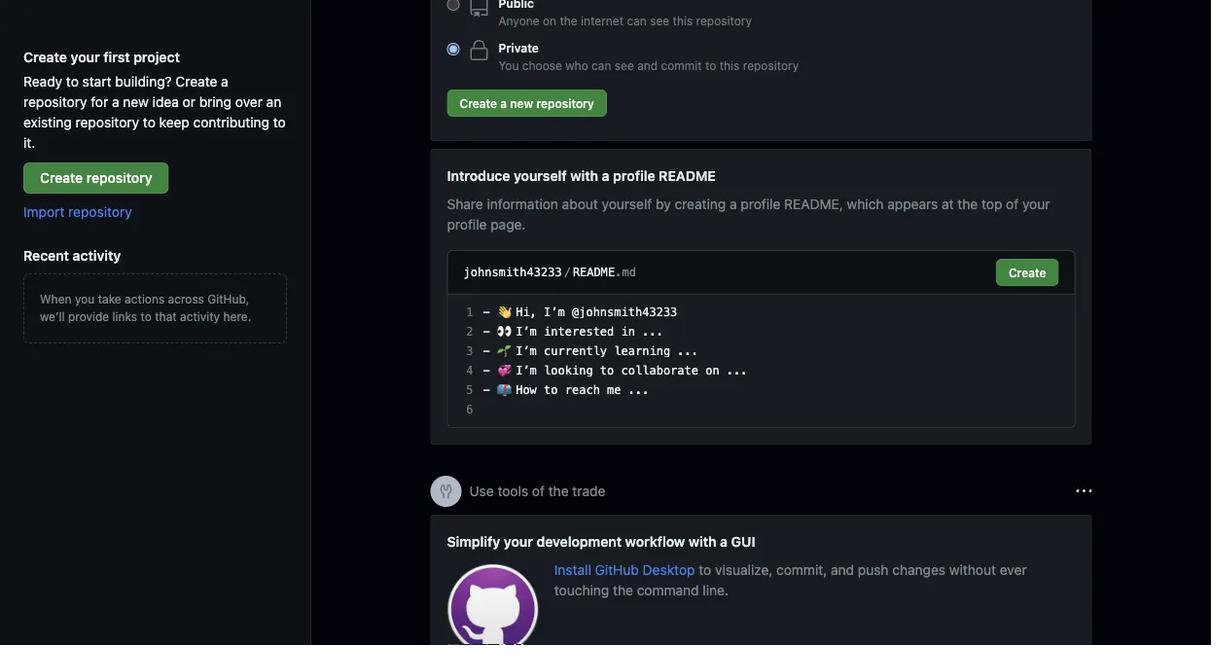 Task type: locate. For each thing, give the bounding box(es) containing it.
0 horizontal spatial profile
[[447, 216, 487, 232]]

project
[[134, 49, 180, 65]]

1 vertical spatial yourself
[[602, 196, 652, 212]]

None radio
[[447, 0, 460, 11], [447, 43, 460, 55], [447, 0, 460, 11], [447, 43, 460, 55]]

create
[[23, 49, 67, 65], [176, 73, 217, 89], [460, 96, 498, 110], [40, 170, 83, 186]]

1
[[467, 306, 474, 319]]

and
[[638, 58, 658, 72], [831, 562, 855, 578]]

can
[[627, 14, 647, 27], [592, 58, 612, 72]]

- left 👀
[[483, 325, 490, 339]]

and left the commit
[[638, 58, 658, 72]]

of right top
[[1007, 196, 1019, 212]]

new down building?
[[123, 93, 149, 110]]

you
[[499, 58, 519, 72]]

0 horizontal spatial with
[[571, 167, 599, 183]]

recent
[[23, 247, 69, 263]]

to up the me
[[600, 364, 615, 378]]

0 horizontal spatial and
[[638, 58, 658, 72]]

this up the commit
[[673, 14, 693, 27]]

changes
[[893, 562, 946, 578]]

readme up creating
[[659, 167, 716, 183]]

🌱
[[497, 345, 509, 358]]

create for create your first project ready to start building? create a repository for a new idea or bring over an existing repository to keep contributing to it.
[[23, 49, 67, 65]]

on right collaborate
[[706, 364, 720, 378]]

0 vertical spatial this
[[673, 14, 693, 27]]

3 - from the top
[[483, 345, 490, 358]]

1 horizontal spatial on
[[706, 364, 720, 378]]

1 vertical spatial readme
[[573, 266, 615, 279]]

on right anyone
[[543, 14, 557, 27]]

new
[[123, 93, 149, 110], [510, 96, 534, 110]]

1 vertical spatial activity
[[180, 310, 220, 323]]

0 horizontal spatial yourself
[[514, 167, 567, 183]]

.md
[[615, 266, 637, 279]]

2
[[467, 325, 474, 339]]

over
[[235, 93, 263, 110]]

private
[[499, 41, 539, 55]]

can right who
[[592, 58, 612, 72]]

1 horizontal spatial readme
[[659, 167, 716, 183]]

0 horizontal spatial can
[[592, 58, 612, 72]]

use tools of the trade
[[470, 483, 606, 499]]

information
[[487, 196, 559, 212]]

new down you
[[510, 96, 534, 110]]

create a new repository
[[460, 96, 595, 110]]

simplify your development workflow with a gui
[[447, 533, 756, 550]]

this right the commit
[[720, 58, 740, 72]]

create up import repository "link"
[[40, 170, 83, 186]]

repository down who
[[537, 96, 595, 110]]

new inside create your first project ready to start building? create a repository for a new idea or bring over an existing repository to keep contributing to it.
[[123, 93, 149, 110]]

create repository link
[[23, 163, 169, 194]]

0 horizontal spatial your
[[71, 49, 100, 65]]

share
[[447, 196, 484, 212]]

the inside to visualize, commit, and push changes without ever touching the command line.
[[613, 582, 634, 598]]

this
[[673, 14, 693, 27], [720, 58, 740, 72]]

1 - from the top
[[483, 306, 490, 319]]

2 vertical spatial profile
[[447, 216, 487, 232]]

your up start
[[71, 49, 100, 65]]

1 vertical spatial and
[[831, 562, 855, 578]]

lock image
[[468, 39, 491, 62]]

on inside create a new repository element
[[543, 14, 557, 27]]

to down actions
[[141, 310, 152, 323]]

0 horizontal spatial new
[[123, 93, 149, 110]]

0 horizontal spatial on
[[543, 14, 557, 27]]

a inside button
[[501, 96, 507, 110]]

0 vertical spatial on
[[543, 14, 557, 27]]

repository right the commit
[[743, 58, 799, 72]]

share information about yourself by creating a profile readme, which appears at the top of your profile page.
[[447, 196, 1051, 232]]

... right collaborate
[[727, 364, 748, 378]]

1 horizontal spatial with
[[689, 533, 717, 550]]

with
[[571, 167, 599, 183], [689, 533, 717, 550]]

2 horizontal spatial your
[[1023, 196, 1051, 212]]

see inside private you choose who can see and commit to this repository
[[615, 58, 635, 72]]

-
[[483, 306, 490, 319], [483, 325, 490, 339], [483, 345, 490, 358], [483, 364, 490, 378], [483, 384, 490, 397]]

your inside share information about yourself by creating a profile readme, which appears at the top of your profile page.
[[1023, 196, 1051, 212]]

simplify
[[447, 533, 501, 550]]

the
[[560, 14, 578, 27], [958, 196, 979, 212], [549, 483, 569, 499], [613, 582, 634, 598]]

1 vertical spatial see
[[615, 58, 635, 72]]

repository inside private you choose who can see and commit to this repository
[[743, 58, 799, 72]]

0 vertical spatial with
[[571, 167, 599, 183]]

- left 👋
[[483, 306, 490, 319]]

your inside create your first project ready to start building? create a repository for a new idea or bring over an existing repository to keep contributing to it.
[[71, 49, 100, 65]]

readme right /
[[573, 266, 615, 279]]

i'm right hi,
[[544, 306, 565, 319]]

me
[[608, 384, 622, 397]]

yourself up the information
[[514, 167, 567, 183]]

0 horizontal spatial see
[[615, 58, 635, 72]]

the left trade
[[549, 483, 569, 499]]

your right top
[[1023, 196, 1051, 212]]

create for create repository
[[40, 170, 83, 186]]

- left 📫 on the bottom of page
[[483, 384, 490, 397]]

to right the commit
[[706, 58, 717, 72]]

private you choose who can see and commit to this repository
[[499, 41, 799, 72]]

introduce yourself with a profile readme element
[[431, 149, 1093, 445]]

activity up you at the top left of the page
[[73, 247, 121, 263]]

visualize,
[[716, 562, 773, 578]]

None submit
[[997, 259, 1060, 286]]

create down lock image
[[460, 96, 498, 110]]

0 horizontal spatial readme
[[573, 266, 615, 279]]

or
[[183, 93, 196, 110]]

push
[[858, 562, 889, 578]]

... up collaborate
[[678, 345, 699, 358]]

yourself
[[514, 167, 567, 183], [602, 196, 652, 212]]

create up or
[[176, 73, 217, 89]]

... right the me
[[629, 384, 650, 397]]

1 horizontal spatial of
[[1007, 196, 1019, 212]]

of right the tools
[[532, 483, 545, 499]]

1 horizontal spatial and
[[831, 562, 855, 578]]

the left internet
[[560, 14, 578, 27]]

to left keep
[[143, 114, 156, 130]]

yourself left by
[[602, 196, 652, 212]]

1 vertical spatial can
[[592, 58, 612, 72]]

this inside private you choose who can see and commit to this repository
[[720, 58, 740, 72]]

repository
[[697, 14, 752, 27], [743, 58, 799, 72], [23, 93, 87, 110], [537, 96, 595, 110], [76, 114, 139, 130], [86, 170, 152, 186], [68, 203, 132, 220]]

1 vertical spatial your
[[1023, 196, 1051, 212]]

can for who
[[592, 58, 612, 72]]

see
[[650, 14, 670, 27], [615, 58, 635, 72]]

1 horizontal spatial yourself
[[602, 196, 652, 212]]

0 vertical spatial and
[[638, 58, 658, 72]]

provide
[[68, 310, 109, 323]]

can inside private you choose who can see and commit to this repository
[[592, 58, 612, 72]]

see for and
[[615, 58, 635, 72]]

0 vertical spatial can
[[627, 14, 647, 27]]

johnsmith43233 / readme .md
[[464, 266, 637, 279]]

1 vertical spatial of
[[532, 483, 545, 499]]

1 - 👋 hi, i'm @johnsmith43233 2 - 👀 i'm interested in ... 3 - 🌱 i'm currently learning ... 4 - 💞️ i'm looking to collaborate on ... 5 - 📫 how to reach me ... 6
[[467, 306, 748, 417]]

...
[[643, 325, 664, 339], [678, 345, 699, 358], [727, 364, 748, 378], [629, 384, 650, 397]]

0 vertical spatial activity
[[73, 247, 121, 263]]

- left 🌱
[[483, 345, 490, 358]]

2 vertical spatial your
[[504, 533, 533, 550]]

1 horizontal spatial activity
[[180, 310, 220, 323]]

and left push
[[831, 562, 855, 578]]

with left gui
[[689, 533, 717, 550]]

a inside share information about yourself by creating a profile readme, which appears at the top of your profile page.
[[730, 196, 737, 212]]

profile
[[613, 167, 656, 183], [741, 196, 781, 212], [447, 216, 487, 232]]

your right the simplify
[[504, 533, 533, 550]]

command
[[637, 582, 700, 598]]

0 vertical spatial your
[[71, 49, 100, 65]]

readme
[[659, 167, 716, 183], [573, 266, 615, 279]]

without
[[950, 562, 997, 578]]

interested
[[544, 325, 615, 339]]

a
[[221, 73, 229, 89], [112, 93, 119, 110], [501, 96, 507, 110], [602, 167, 610, 183], [730, 196, 737, 212], [721, 533, 728, 550]]

on
[[543, 14, 557, 27], [706, 364, 720, 378]]

5 - from the top
[[483, 384, 490, 397]]

at
[[942, 196, 955, 212]]

with up about
[[571, 167, 599, 183]]

- left 💞️
[[483, 364, 490, 378]]

the inside create a new repository element
[[560, 14, 578, 27]]

1 horizontal spatial this
[[720, 58, 740, 72]]

activity down across
[[180, 310, 220, 323]]

1 horizontal spatial your
[[504, 533, 533, 550]]

to left start
[[66, 73, 79, 89]]

1 vertical spatial on
[[706, 364, 720, 378]]

1 horizontal spatial profile
[[613, 167, 656, 183]]

see for this
[[650, 14, 670, 27]]

0 horizontal spatial of
[[532, 483, 545, 499]]

create inside button
[[460, 96, 498, 110]]

commit
[[662, 58, 702, 72]]

1 vertical spatial this
[[720, 58, 740, 72]]

to up line.
[[699, 562, 712, 578]]

i'm down hi,
[[516, 325, 537, 339]]

1 horizontal spatial can
[[627, 14, 647, 27]]

the down install github desktop link at the bottom
[[613, 582, 634, 598]]

see down anyone on the internet can see this repository
[[615, 58, 635, 72]]

repository up import repository "link"
[[86, 170, 152, 186]]

the right at
[[958, 196, 979, 212]]

gui
[[732, 533, 756, 550]]

... up learning on the right bottom of the page
[[643, 325, 664, 339]]

1 vertical spatial profile
[[741, 196, 781, 212]]

none submit inside introduce yourself with a profile readme element
[[997, 259, 1060, 286]]

install github desktop link
[[555, 562, 699, 578]]

0 vertical spatial of
[[1007, 196, 1019, 212]]

your
[[71, 49, 100, 65], [1023, 196, 1051, 212], [504, 533, 533, 550]]

1 horizontal spatial see
[[650, 14, 670, 27]]

0 vertical spatial see
[[650, 14, 670, 27]]

take
[[98, 292, 121, 306]]

1 horizontal spatial new
[[510, 96, 534, 110]]

i'm
[[544, 306, 565, 319], [516, 325, 537, 339], [516, 345, 537, 358], [516, 364, 537, 378]]

see up private you choose who can see and commit to this repository
[[650, 14, 670, 27]]

can right internet
[[627, 14, 647, 27]]

create up the ready at the top left of page
[[23, 49, 67, 65]]



Task type: describe. For each thing, give the bounding box(es) containing it.
hi,
[[516, 306, 537, 319]]

commit,
[[777, 562, 828, 578]]

to right how
[[544, 384, 558, 397]]

learning
[[615, 345, 671, 358]]

internet
[[581, 14, 624, 27]]

and inside private you choose who can see and commit to this repository
[[638, 58, 658, 72]]

which
[[848, 196, 884, 212]]

johnsmith43233
[[464, 266, 562, 279]]

@johnsmith43233
[[572, 306, 678, 319]]

when you take actions across github, we'll provide links to that activity here.
[[40, 292, 251, 323]]

anyone on the internet can see this repository
[[499, 14, 752, 27]]

choose
[[523, 58, 563, 72]]

about
[[562, 196, 598, 212]]

can for internet
[[627, 14, 647, 27]]

0 horizontal spatial this
[[673, 14, 693, 27]]

ever
[[1000, 562, 1028, 578]]

currently
[[544, 345, 608, 358]]

and inside to visualize, commit, and push changes without ever touching the command line.
[[831, 562, 855, 578]]

import repository
[[23, 203, 132, 220]]

how
[[516, 384, 537, 397]]

github desktop image
[[447, 564, 539, 645]]

yourself inside share information about yourself by creating a profile readme, which appears at the top of your profile page.
[[602, 196, 652, 212]]

it.
[[23, 134, 35, 150]]

page.
[[491, 216, 526, 232]]

create repository
[[40, 170, 152, 186]]

6
[[467, 403, 474, 417]]

import
[[23, 203, 65, 220]]

readme,
[[785, 196, 844, 212]]

0 vertical spatial readme
[[659, 167, 716, 183]]

the inside share information about yourself by creating a profile readme, which appears at the top of your profile page.
[[958, 196, 979, 212]]

0 vertical spatial yourself
[[514, 167, 567, 183]]

that
[[155, 310, 177, 323]]

repository down create repository link on the top of page
[[68, 203, 132, 220]]

create a new repository button
[[447, 90, 607, 117]]

new inside button
[[510, 96, 534, 110]]

2 horizontal spatial profile
[[741, 196, 781, 212]]

tools image
[[439, 484, 454, 499]]

keep
[[159, 114, 190, 130]]

on inside the 1 - 👋 hi, i'm @johnsmith43233 2 - 👀 i'm interested in ... 3 - 🌱 i'm currently learning ... 4 - 💞️ i'm looking to collaborate on ... 5 - 📫 how to reach me ... 6
[[706, 364, 720, 378]]

to visualize, commit, and push changes without ever touching the command line.
[[555, 562, 1028, 598]]

appears
[[888, 196, 939, 212]]

for
[[91, 93, 108, 110]]

first
[[103, 49, 130, 65]]

create your first project ready to start building? create a repository for a new idea or bring over an existing repository to keep contributing to it.
[[23, 49, 286, 150]]

👋
[[497, 306, 509, 319]]

repository inside create a new repository button
[[537, 96, 595, 110]]

repository down for
[[76, 114, 139, 130]]

building?
[[115, 73, 172, 89]]

in
[[622, 325, 636, 339]]

to inside private you choose who can see and commit to this repository
[[706, 58, 717, 72]]

idea
[[153, 93, 179, 110]]

install github desktop
[[555, 562, 699, 578]]

creating
[[675, 196, 726, 212]]

why am i seeing this? image
[[1077, 484, 1093, 499]]

0 horizontal spatial activity
[[73, 247, 121, 263]]

you
[[75, 292, 95, 306]]

create for create a new repository
[[460, 96, 498, 110]]

simplify your development workflow with a gui element
[[431, 515, 1093, 645]]

your for gui
[[504, 533, 533, 550]]

activity inside when you take actions across github, we'll provide links to that activity here.
[[180, 310, 220, 323]]

line.
[[703, 582, 729, 598]]

we'll
[[40, 310, 65, 323]]

1 vertical spatial with
[[689, 533, 717, 550]]

use
[[470, 483, 494, 499]]

i'm up how
[[516, 364, 537, 378]]

an
[[266, 93, 282, 110]]

/
[[564, 266, 571, 279]]

i'm right 🌱
[[516, 345, 537, 358]]

desktop
[[643, 562, 696, 578]]

here.
[[223, 310, 251, 323]]

install
[[555, 562, 592, 578]]

contributing
[[193, 114, 270, 130]]

across
[[168, 292, 204, 306]]

anyone
[[499, 14, 540, 27]]

when
[[40, 292, 72, 306]]

collaborate
[[622, 364, 699, 378]]

start
[[82, 73, 111, 89]]

links
[[112, 310, 137, 323]]

4
[[467, 364, 474, 378]]

to inside to visualize, commit, and push changes without ever touching the command line.
[[699, 562, 712, 578]]

📫
[[497, 384, 509, 397]]

create a new repository element
[[447, 0, 1076, 125]]

repository up the commit
[[697, 14, 752, 27]]

5
[[467, 384, 474, 397]]

0 vertical spatial profile
[[613, 167, 656, 183]]

of inside share information about yourself by creating a profile readme, which appears at the top of your profile page.
[[1007, 196, 1019, 212]]

4 - from the top
[[483, 364, 490, 378]]

reach
[[565, 384, 600, 397]]

workflow
[[626, 533, 685, 550]]

introduce
[[447, 167, 510, 183]]

repository inside create repository link
[[86, 170, 152, 186]]

existing
[[23, 114, 72, 130]]

ready
[[23, 73, 62, 89]]

github,
[[208, 292, 249, 306]]

2 - from the top
[[483, 325, 490, 339]]

by
[[656, 196, 671, 212]]

repo image
[[468, 0, 491, 18]]

to down the an on the left of the page
[[273, 114, 286, 130]]

bring
[[199, 93, 232, 110]]

github
[[595, 562, 639, 578]]

to inside when you take actions across github, we'll provide links to that activity here.
[[141, 310, 152, 323]]

development
[[537, 533, 622, 550]]

top
[[982, 196, 1003, 212]]

💞️
[[497, 364, 509, 378]]

touching
[[555, 582, 610, 598]]

introduce yourself with a profile readme
[[447, 167, 716, 183]]

actions
[[125, 292, 165, 306]]

looking
[[544, 364, 593, 378]]

tools
[[498, 483, 529, 499]]

3
[[467, 345, 474, 358]]

import repository link
[[23, 203, 132, 220]]

recent activity
[[23, 247, 121, 263]]

your for start
[[71, 49, 100, 65]]

repository up the existing at the left top
[[23, 93, 87, 110]]



Task type: vqa. For each thing, say whether or not it's contained in the screenshot.
the top
yes



